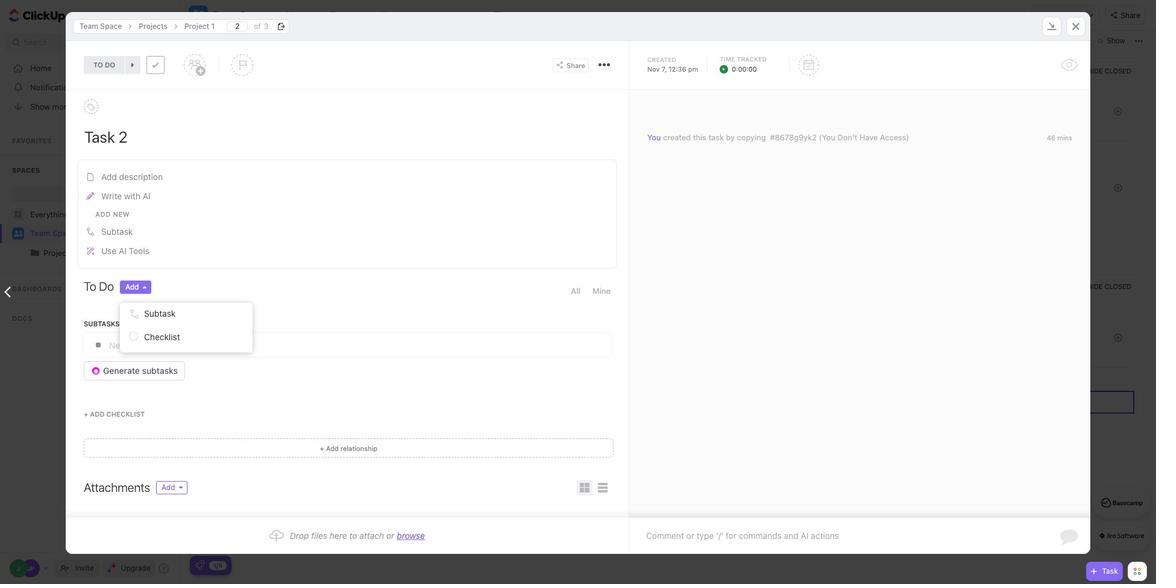 Task type: vqa. For each thing, say whether or not it's contained in the screenshot.
Team Space in the Task locations ELEMENT
yes



Task type: describe. For each thing, give the bounding box(es) containing it.
all
[[571, 286, 581, 296]]

subtasks
[[84, 320, 120, 328]]

write with ai button
[[82, 187, 612, 206]]

space inside button
[[240, 10, 268, 20]]

have
[[860, 133, 878, 142]]

assignees
[[1051, 36, 1086, 45]]

#8678g9yk2
[[770, 133, 817, 142]]

table link
[[506, 0, 532, 30]]

1 horizontal spatial share
[[1121, 11, 1141, 20]]

team space inside button
[[213, 10, 268, 20]]

attachments
[[84, 481, 150, 495]]

calendar
[[392, 10, 428, 20]]

add for add description
[[101, 172, 117, 182]]

onboarding checklist button element
[[195, 561, 204, 571]]

board link
[[341, 0, 370, 30]]

more
[[52, 102, 71, 111]]

projects link up ⌘k at the top left
[[133, 19, 174, 33]]

mine link
[[593, 281, 611, 301]]

+
[[84, 411, 88, 418]]

add for add
[[125, 283, 139, 292]]

3
[[264, 21, 268, 30]]

show more
[[30, 102, 71, 111]]

add for add new
[[95, 210, 111, 218]]

pencil alt image
[[86, 192, 94, 201]]

attach
[[359, 531, 384, 541]]

of
[[254, 21, 261, 30]]

subtasks
[[142, 366, 178, 376]]

minimize task image
[[1047, 22, 1057, 30]]

12:36
[[669, 65, 686, 73]]

copying
[[737, 133, 766, 142]]

new
[[113, 210, 130, 218]]

projects link up do
[[43, 244, 171, 263]]

1 horizontal spatial share button
[[1106, 5, 1145, 25]]

tracked
[[737, 55, 767, 63]]

show
[[30, 102, 50, 111]]

1 vertical spatial team space link
[[30, 224, 171, 244]]

2 hide closed button from the top
[[1075, 281, 1135, 293]]

1 hide from the top
[[1087, 67, 1103, 74]]

use
[[101, 246, 116, 256]]

list
[[299, 10, 313, 20]]

by
[[726, 133, 735, 142]]

subtask button
[[82, 222, 612, 242]]

automations button
[[1026, 6, 1082, 24]]

you
[[647, 133, 661, 142]]

task locations element
[[66, 12, 1090, 41]]

generate subtasks
[[103, 366, 178, 376]]

⌘k
[[156, 38, 168, 47]]

of 3
[[254, 21, 268, 30]]

team for team space link inside the task locations element
[[80, 21, 98, 30]]

access)
[[880, 133, 909, 142]]

or
[[386, 531, 394, 541]]

favorites
[[12, 137, 52, 145]]

1 vertical spatial subtask
[[144, 308, 176, 319]]

projects for projects link over ⌘k at the top left
[[139, 21, 168, 30]]

7,
[[662, 65, 667, 73]]

1 hide closed from the top
[[1087, 67, 1131, 74]]

home
[[30, 63, 52, 73]]

1 closed from the top
[[1105, 67, 1131, 74]]

projects link up to
[[1, 244, 171, 263]]

add new
[[95, 210, 130, 218]]

write with ai
[[101, 191, 150, 201]]

tasks...
[[228, 36, 252, 45]]

favorites button
[[0, 126, 182, 155]]

sidebar navigation
[[0, 0, 182, 585]]

project 1
[[184, 21, 215, 30]]

add right +
[[90, 411, 105, 418]]

do
[[99, 280, 114, 294]]

here
[[330, 531, 347, 541]]

1/5
[[213, 562, 222, 569]]

assignees button
[[1035, 34, 1091, 48]]

1 horizontal spatial ai
[[143, 191, 150, 201]]

Edit task name text field
[[84, 127, 611, 147]]

task details element
[[66, 41, 1090, 90]]

generate
[[103, 366, 140, 376]]

task body element
[[66, 90, 629, 518]]

description
[[119, 172, 163, 182]]

use ai tools button
[[82, 242, 612, 261]]

1 for project 1
[[211, 21, 215, 30]]

everything link
[[0, 205, 182, 224]]

home link
[[0, 58, 182, 78]]

add button
[[120, 281, 151, 294]]

checklist
[[144, 332, 180, 342]]

time tracked
[[720, 55, 767, 63]]

search for search
[[24, 38, 47, 47]]

invite
[[75, 564, 94, 573]]

team space button
[[208, 2, 268, 28]]

project 1 link
[[178, 19, 221, 33]]

team for team space button on the top left of the page
[[213, 10, 237, 20]]

1 for ‎task 1
[[261, 352, 264, 361]]

search for search tasks...
[[202, 36, 226, 45]]

New subtask text field
[[109, 335, 610, 356]]

add description button
[[82, 168, 612, 187]]



Task type: locate. For each thing, give the bounding box(es) containing it.
0 horizontal spatial subtask
[[101, 227, 133, 237]]

to do
[[84, 280, 114, 294]]

drop
[[290, 531, 309, 541]]

2 hide from the top
[[1087, 283, 1103, 291]]

team space inside sidebar navigation
[[30, 229, 76, 238]]

with
[[124, 191, 140, 201]]

0 horizontal spatial 1
[[211, 21, 215, 30]]

1 horizontal spatial team
[[80, 21, 98, 30]]

projects down everything
[[43, 248, 73, 258]]

new space
[[76, 191, 115, 199]]

0 horizontal spatial share
[[567, 61, 585, 69]]

me button
[[1007, 34, 1035, 48]]

onboarding checklist button image
[[195, 561, 204, 571]]

1 vertical spatial hide
[[1087, 283, 1103, 291]]

0 vertical spatial share button
[[1106, 5, 1145, 25]]

1 vertical spatial team space
[[80, 21, 122, 30]]

list link
[[299, 0, 318, 30]]

1 horizontal spatial 1
[[261, 352, 264, 361]]

1 hide closed button from the top
[[1075, 65, 1135, 77]]

share inside task details element
[[567, 61, 585, 69]]

table
[[506, 10, 527, 20]]

0 vertical spatial subtask
[[101, 227, 133, 237]]

0 vertical spatial team space link
[[74, 19, 128, 33]]

search inside sidebar navigation
[[24, 38, 47, 47]]

search
[[202, 36, 226, 45], [24, 38, 47, 47]]

team space link inside task locations element
[[74, 19, 128, 33]]

space inside task locations element
[[100, 21, 122, 30]]

team for bottommost team space link
[[30, 229, 50, 238]]

share button
[[1106, 5, 1145, 25], [553, 58, 589, 72]]

to
[[84, 280, 96, 294]]

0 horizontal spatial team space
[[30, 229, 76, 238]]

dialog containing to do
[[66, 12, 1090, 555]]

1 vertical spatial share button
[[553, 58, 589, 72]]

add left new
[[95, 210, 111, 218]]

to
[[349, 531, 357, 541]]

space
[[240, 10, 268, 20], [100, 21, 122, 30], [94, 191, 115, 199], [52, 229, 76, 238]]

drop files here to attach or browse
[[290, 531, 425, 541]]

search tasks...
[[202, 36, 252, 45]]

dashboards
[[12, 285, 62, 293]]

1 vertical spatial share
[[567, 61, 585, 69]]

0 horizontal spatial ai
[[119, 246, 127, 256]]

generate subtasks button
[[84, 362, 185, 381]]

closed
[[1105, 67, 1131, 74], [1105, 283, 1131, 291]]

add right do
[[125, 283, 139, 292]]

46
[[1047, 134, 1056, 142]]

created
[[663, 133, 691, 142]]

subtask
[[101, 227, 133, 237], [144, 308, 176, 319]]

1
[[211, 21, 215, 30], [261, 352, 264, 361]]

0 horizontal spatial search
[[24, 38, 47, 47]]

1 vertical spatial team
[[80, 21, 98, 30]]

team space up home 'link' at the top left
[[80, 21, 122, 30]]

search down project 1 link
[[202, 36, 226, 45]]

pm
[[688, 65, 698, 73]]

add
[[101, 172, 117, 182], [95, 210, 111, 218], [125, 283, 139, 292], [90, 411, 105, 418]]

‎task 1
[[241, 352, 264, 361]]

2 vertical spatial team space
[[30, 229, 76, 238]]

1 vertical spatial closed
[[1105, 283, 1131, 291]]

space right new
[[94, 191, 115, 199]]

nov
[[647, 65, 660, 73]]

Search tasks... text field
[[202, 33, 302, 49]]

2 horizontal spatial team space
[[213, 10, 268, 20]]

1 horizontal spatial team space
[[80, 21, 122, 30]]

browse
[[397, 531, 425, 541]]

subtask up checklist
[[144, 308, 176, 319]]

tools
[[129, 246, 149, 256]]

0 horizontal spatial projects
[[43, 248, 73, 258]]

hide closed button
[[1075, 65, 1135, 77], [1075, 281, 1135, 293]]

subtask down new
[[101, 227, 133, 237]]

use ai tools
[[101, 246, 149, 256]]

new
[[76, 191, 92, 199]]

space up home 'link' at the top left
[[100, 21, 122, 30]]

1 horizontal spatial subtask
[[144, 308, 176, 319]]

1 vertical spatial 1
[[261, 352, 264, 361]]

1 horizontal spatial search
[[202, 36, 226, 45]]

add inside button
[[101, 172, 117, 182]]

0 vertical spatial ai
[[143, 191, 150, 201]]

mins
[[1058, 134, 1072, 142]]

gantt
[[456, 10, 478, 20]]

team inside sidebar navigation
[[30, 229, 50, 238]]

1 horizontal spatial projects
[[139, 21, 168, 30]]

ai right the use
[[119, 246, 127, 256]]

team space inside task locations element
[[80, 21, 122, 30]]

this
[[693, 133, 706, 142]]

2 hide closed from the top
[[1087, 283, 1131, 291]]

time
[[720, 55, 735, 63]]

user friends image
[[14, 230, 23, 238]]

task
[[1102, 567, 1118, 576]]

projects for projects link above do
[[43, 248, 73, 258]]

team inside button
[[213, 10, 237, 20]]

created
[[647, 56, 676, 63]]

1 vertical spatial projects
[[43, 248, 73, 258]]

projects link
[[133, 19, 174, 33], [1, 244, 171, 263], [43, 244, 171, 263]]

add inside dropdown button
[[125, 283, 139, 292]]

search up home
[[24, 38, 47, 47]]

mine
[[593, 286, 611, 296]]

ai right with
[[143, 191, 150, 201]]

dialog
[[66, 12, 1090, 555]]

projects inside sidebar navigation
[[43, 248, 73, 258]]

2 horizontal spatial team
[[213, 10, 237, 20]]

1 right project
[[211, 21, 215, 30]]

board
[[341, 10, 365, 20]]

46 mins
[[1047, 134, 1072, 142]]

2 vertical spatial team
[[30, 229, 50, 238]]

1 inside task locations element
[[211, 21, 215, 30]]

automations
[[1032, 10, 1076, 19]]

team space down everything
[[30, 229, 76, 238]]

0 vertical spatial projects
[[139, 21, 168, 30]]

Set task position in this List number field
[[227, 21, 248, 31]]

0 vertical spatial hide
[[1087, 67, 1103, 74]]

1 vertical spatial hide closed button
[[1075, 281, 1135, 293]]

team
[[213, 10, 237, 20], [80, 21, 98, 30], [30, 229, 50, 238]]

notifications
[[30, 82, 76, 92]]

team space up set task position in this list number field
[[213, 10, 268, 20]]

1 vertical spatial hide closed
[[1087, 283, 1131, 291]]

0 horizontal spatial team
[[30, 229, 50, 238]]

team up home 'link' at the top left
[[80, 21, 98, 30]]

project
[[184, 21, 209, 30]]

+ add checklist
[[84, 411, 145, 418]]

browse link
[[397, 531, 425, 541]]

projects up ⌘k at the top left
[[139, 21, 168, 30]]

team up set task position in this list number field
[[213, 10, 237, 20]]

1 vertical spatial ai
[[119, 246, 127, 256]]

space down everything
[[52, 229, 76, 238]]

space up of
[[240, 10, 268, 20]]

0 vertical spatial 1
[[211, 21, 215, 30]]

upgrade link
[[102, 561, 155, 577]]

team inside task locations element
[[80, 21, 98, 30]]

0 vertical spatial hide closed
[[1087, 67, 1131, 74]]

add description
[[101, 172, 163, 182]]

calendar link
[[392, 0, 433, 30]]

subtask inside button
[[101, 227, 133, 237]]

0 vertical spatial hide closed button
[[1075, 65, 1135, 77]]

gantt link
[[456, 0, 483, 30]]

projects
[[139, 21, 168, 30], [43, 248, 73, 258]]

add up write
[[101, 172, 117, 182]]

‎task
[[241, 352, 258, 361]]

team space link up the use
[[30, 224, 171, 244]]

notifications link
[[0, 78, 182, 97]]

1 right the ‎task at the left bottom of the page
[[261, 352, 264, 361]]

0 horizontal spatial share button
[[553, 58, 589, 72]]

created nov 7, 12:36 pm
[[647, 56, 698, 73]]

task
[[709, 133, 724, 142]]

projects inside task locations element
[[139, 21, 168, 30]]

0 vertical spatial team space
[[213, 10, 268, 20]]

ai
[[143, 191, 150, 201], [119, 246, 127, 256]]

hide
[[1087, 67, 1103, 74], [1087, 283, 1103, 291]]

0 vertical spatial closed
[[1105, 67, 1131, 74]]

files
[[311, 531, 327, 541]]

0 vertical spatial team
[[213, 10, 237, 20]]

team down everything
[[30, 229, 50, 238]]

share button inside task details element
[[553, 58, 589, 72]]

hide closed
[[1087, 67, 1131, 74], [1087, 283, 1131, 291]]

0 vertical spatial share
[[1121, 11, 1141, 20]]

‎task 1 link
[[238, 346, 797, 367]]

write
[[101, 191, 122, 201]]

everything
[[30, 209, 69, 219]]

you created this task by copying #8678g9yk2 (you don't have access)
[[647, 133, 909, 142]]

team space link up home 'link' at the top left
[[74, 19, 128, 33]]

upgrade
[[121, 564, 150, 573]]

(you
[[819, 133, 835, 142]]

2 closed from the top
[[1105, 283, 1131, 291]]



